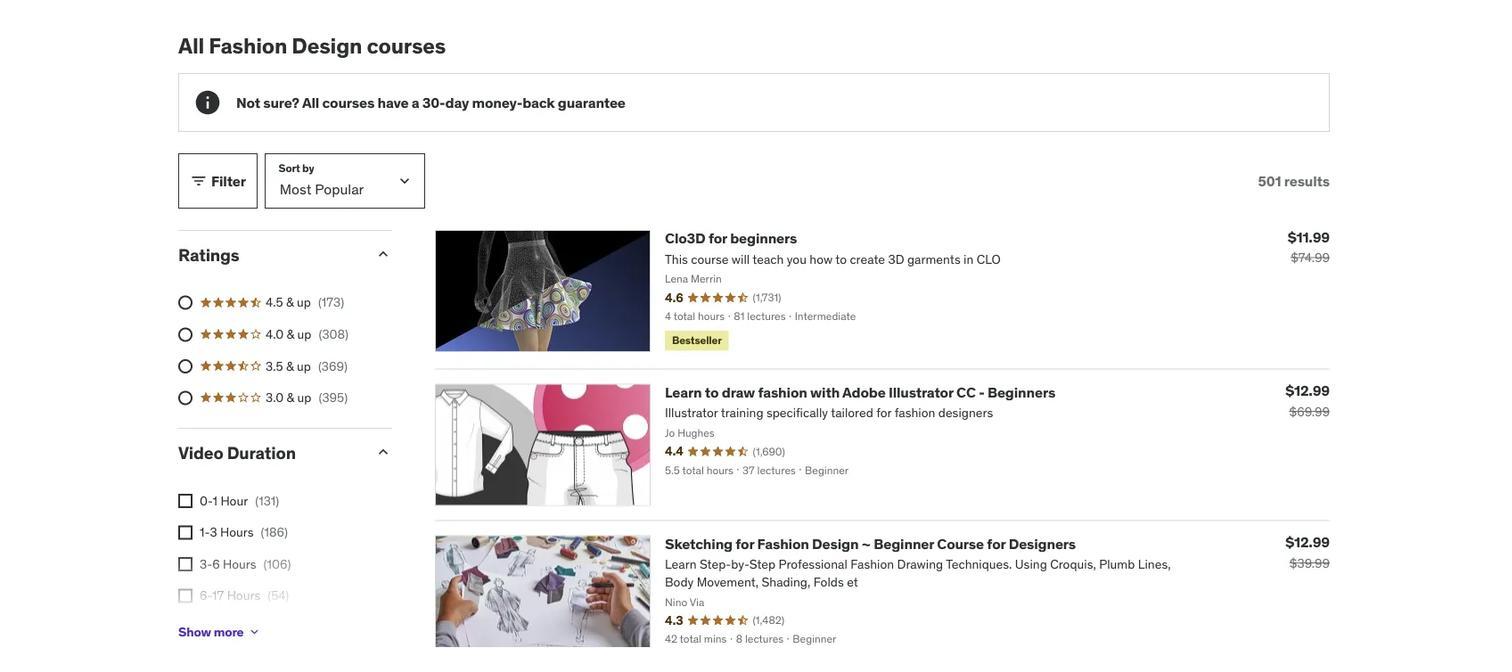 Task type: describe. For each thing, give the bounding box(es) containing it.
xsmall image for 0-
[[178, 494, 193, 508]]

3.0 & up (395)
[[266, 390, 348, 406]]

(106)
[[264, 556, 291, 572]]

filter button
[[178, 153, 257, 208]]

sketching
[[665, 534, 733, 553]]

4.5
[[266, 294, 283, 310]]

0-1 hour (131)
[[200, 492, 279, 508]]

clo3d for beginners
[[665, 229, 797, 247]]

$11.99 $74.99
[[1288, 228, 1330, 266]]

4.0
[[266, 326, 284, 342]]

all fashion design courses
[[178, 32, 446, 59]]

for for fashion
[[736, 534, 754, 553]]

a
[[412, 93, 419, 111]]

learn
[[665, 383, 702, 401]]

17+ hours
[[200, 619, 256, 635]]

hours for 3-6 hours
[[223, 556, 256, 572]]

3-
[[200, 556, 212, 572]]

6-17 hours (54)
[[200, 588, 289, 604]]

small image
[[190, 172, 208, 190]]

hours right 17+
[[222, 619, 256, 635]]

17+
[[200, 619, 219, 635]]

501 results
[[1258, 171, 1330, 190]]

0 vertical spatial fashion
[[209, 32, 287, 59]]

& for 3.0
[[287, 390, 294, 406]]

clo3d
[[665, 229, 706, 247]]

0-
[[200, 492, 213, 508]]

courses for all
[[322, 93, 375, 111]]

small image for ratings
[[374, 245, 392, 263]]

not
[[236, 93, 260, 111]]

(54)
[[268, 588, 289, 604]]

~
[[862, 534, 871, 553]]

501
[[1258, 171, 1281, 190]]

up for 4.5 & up
[[297, 294, 311, 310]]

3.5 & up (369)
[[266, 358, 348, 374]]

clo3d for beginners link
[[665, 229, 797, 247]]

beginners
[[988, 383, 1056, 401]]

ratings
[[178, 244, 239, 266]]

to
[[705, 383, 719, 401]]

3.0
[[266, 390, 284, 406]]

xsmall image for 1-
[[178, 525, 193, 540]]

$12.99 $69.99
[[1286, 381, 1330, 419]]

3.5
[[266, 358, 283, 374]]

beginners
[[730, 229, 797, 247]]

3
[[210, 524, 217, 540]]

$12.99 $39.99
[[1286, 533, 1330, 571]]

30-
[[422, 93, 445, 111]]

up for 4.0 & up
[[297, 326, 311, 342]]

sketching for fashion design ~ beginner course for designers link
[[665, 534, 1076, 553]]

$12.99 for learn to draw fashion with adobe illustrator cc - beginners
[[1286, 381, 1330, 400]]

up for 3.5 & up
[[297, 358, 311, 374]]

$39.99
[[1290, 555, 1330, 571]]

hours for 1-3 hours
[[220, 524, 254, 540]]

(173)
[[318, 294, 344, 310]]

designers
[[1009, 534, 1076, 553]]



Task type: vqa. For each thing, say whether or not it's contained in the screenshot.
small image inside Filter 'button'
yes



Task type: locate. For each thing, give the bounding box(es) containing it.
1 up from the top
[[297, 294, 311, 310]]

$12.99 up $39.99
[[1286, 533, 1330, 551]]

3-6 hours (106)
[[200, 556, 291, 572]]

up left (173)
[[297, 294, 311, 310]]

for right the clo3d
[[709, 229, 727, 247]]

xsmall image
[[178, 494, 193, 508], [178, 525, 193, 540], [178, 557, 193, 571], [247, 625, 262, 639]]

ratings button
[[178, 244, 360, 266]]

for for beginners
[[709, 229, 727, 247]]

2 $12.99 from the top
[[1286, 533, 1330, 551]]

hours right 3
[[220, 524, 254, 540]]

$74.99
[[1291, 249, 1330, 266]]

2 horizontal spatial for
[[987, 534, 1006, 553]]

0 horizontal spatial design
[[292, 32, 362, 59]]

& for 3.5
[[286, 358, 294, 374]]

& for 4.0
[[287, 326, 294, 342]]

3 & from the top
[[286, 358, 294, 374]]

video duration
[[178, 442, 296, 464]]

xsmall image for 3-
[[178, 557, 193, 571]]

hours right 6 at the bottom of the page
[[223, 556, 256, 572]]

hours for 6-17 hours
[[227, 588, 261, 604]]

xsmall image left '3-'
[[178, 557, 193, 571]]

4.5 & up (173)
[[266, 294, 344, 310]]

xsmall image left 1-
[[178, 525, 193, 540]]

courses
[[367, 32, 446, 59], [322, 93, 375, 111]]

course
[[937, 534, 984, 553]]

up left (369)
[[297, 358, 311, 374]]

design
[[292, 32, 362, 59], [812, 534, 859, 553]]

video duration button
[[178, 442, 360, 464]]

day
[[445, 93, 469, 111]]

fashion
[[758, 383, 807, 401]]

for
[[709, 229, 727, 247], [736, 534, 754, 553], [987, 534, 1006, 553]]

0 vertical spatial design
[[292, 32, 362, 59]]

$12.99
[[1286, 381, 1330, 400], [1286, 533, 1330, 551]]

0 vertical spatial small image
[[374, 245, 392, 263]]

4 up from the top
[[297, 390, 311, 406]]

have
[[378, 93, 409, 111]]

0 horizontal spatial fashion
[[209, 32, 287, 59]]

design up sure?
[[292, 32, 362, 59]]

all
[[178, 32, 204, 59], [302, 93, 319, 111]]

1 $12.99 from the top
[[1286, 381, 1330, 400]]

2 & from the top
[[287, 326, 294, 342]]

1 vertical spatial courses
[[322, 93, 375, 111]]

& for 4.5
[[286, 294, 294, 310]]

xsmall image inside show more button
[[247, 625, 262, 639]]

show
[[178, 624, 211, 640]]

1 horizontal spatial all
[[302, 93, 319, 111]]

2 up from the top
[[297, 326, 311, 342]]

fashion up not
[[209, 32, 287, 59]]

$69.99
[[1289, 403, 1330, 419]]

(369)
[[318, 358, 348, 374]]

up
[[297, 294, 311, 310], [297, 326, 311, 342], [297, 358, 311, 374], [297, 390, 311, 406]]

for right course
[[987, 534, 1006, 553]]

4 & from the top
[[287, 390, 294, 406]]

cc
[[957, 383, 976, 401]]

sketching for fashion design ~ beginner course for designers
[[665, 534, 1076, 553]]

money-
[[472, 93, 523, 111]]

adobe
[[842, 383, 886, 401]]

up for 3.0 & up
[[297, 390, 311, 406]]

filter
[[211, 171, 246, 190]]

2 small image from the top
[[374, 443, 392, 461]]

0 horizontal spatial all
[[178, 32, 204, 59]]

1 horizontal spatial fashion
[[757, 534, 809, 553]]

hour
[[221, 492, 248, 508]]

1 horizontal spatial for
[[736, 534, 754, 553]]

with
[[810, 383, 840, 401]]

duration
[[227, 442, 296, 464]]

$12.99 up the $69.99
[[1286, 381, 1330, 400]]

hours right 17
[[227, 588, 261, 604]]

0 vertical spatial all
[[178, 32, 204, 59]]

for right sketching
[[736, 534, 754, 553]]

(186)
[[261, 524, 288, 540]]

3 up from the top
[[297, 358, 311, 374]]

courses left have
[[322, 93, 375, 111]]

& right 4.5
[[286, 294, 294, 310]]

small image
[[374, 245, 392, 263], [374, 443, 392, 461]]

video
[[178, 442, 223, 464]]

& right 3.5
[[286, 358, 294, 374]]

6
[[212, 556, 220, 572]]

results
[[1284, 171, 1330, 190]]

draw
[[722, 383, 755, 401]]

hours
[[220, 524, 254, 540], [223, 556, 256, 572], [227, 588, 261, 604], [222, 619, 256, 635]]

&
[[286, 294, 294, 310], [287, 326, 294, 342], [286, 358, 294, 374], [287, 390, 294, 406]]

up left (395)
[[297, 390, 311, 406]]

more
[[214, 624, 244, 640]]

1 vertical spatial all
[[302, 93, 319, 111]]

learn to draw fashion with adobe illustrator cc - beginners link
[[665, 383, 1056, 401]]

show more button
[[178, 614, 262, 648]]

beginner
[[874, 534, 934, 553]]

0 horizontal spatial for
[[709, 229, 727, 247]]

1 & from the top
[[286, 294, 294, 310]]

1 vertical spatial fashion
[[757, 534, 809, 553]]

& right 3.0
[[287, 390, 294, 406]]

17
[[212, 588, 224, 604]]

1-3 hours (186)
[[200, 524, 288, 540]]

(395)
[[319, 390, 348, 406]]

1 vertical spatial $12.99
[[1286, 533, 1330, 551]]

learn to draw fashion with adobe illustrator cc - beginners
[[665, 383, 1056, 401]]

4.0 & up (308)
[[266, 326, 349, 342]]

illustrator
[[889, 383, 954, 401]]

1 vertical spatial design
[[812, 534, 859, 553]]

6-
[[200, 588, 212, 604]]

1 small image from the top
[[374, 245, 392, 263]]

0 vertical spatial $12.99
[[1286, 381, 1330, 400]]

1 vertical spatial small image
[[374, 443, 392, 461]]

1 horizontal spatial design
[[812, 534, 859, 553]]

fashion left ~ on the right of page
[[757, 534, 809, 553]]

1
[[213, 492, 218, 508]]

up left (308)
[[297, 326, 311, 342]]

fashion
[[209, 32, 287, 59], [757, 534, 809, 553]]

-
[[979, 383, 985, 401]]

(308)
[[319, 326, 349, 342]]

xsmall image
[[178, 589, 193, 603]]

1-
[[200, 524, 210, 540]]

design left ~ on the right of page
[[812, 534, 859, 553]]

show more
[[178, 624, 244, 640]]

courses up the a
[[367, 32, 446, 59]]

0 vertical spatial courses
[[367, 32, 446, 59]]

501 results status
[[1258, 171, 1330, 190]]

sure?
[[263, 93, 299, 111]]

small image for video duration
[[374, 443, 392, 461]]

(131)
[[255, 492, 279, 508]]

xsmall image right more
[[247, 625, 262, 639]]

not sure? all courses have a 30-day money-back guarantee
[[236, 93, 626, 111]]

xsmall image left 0-
[[178, 494, 193, 508]]

back
[[522, 93, 555, 111]]

courses for design
[[367, 32, 446, 59]]

$12.99 for sketching for fashion design ~ beginner course for designers
[[1286, 533, 1330, 551]]

$11.99
[[1288, 228, 1330, 246]]

guarantee
[[558, 93, 626, 111]]

& right 4.0
[[287, 326, 294, 342]]



